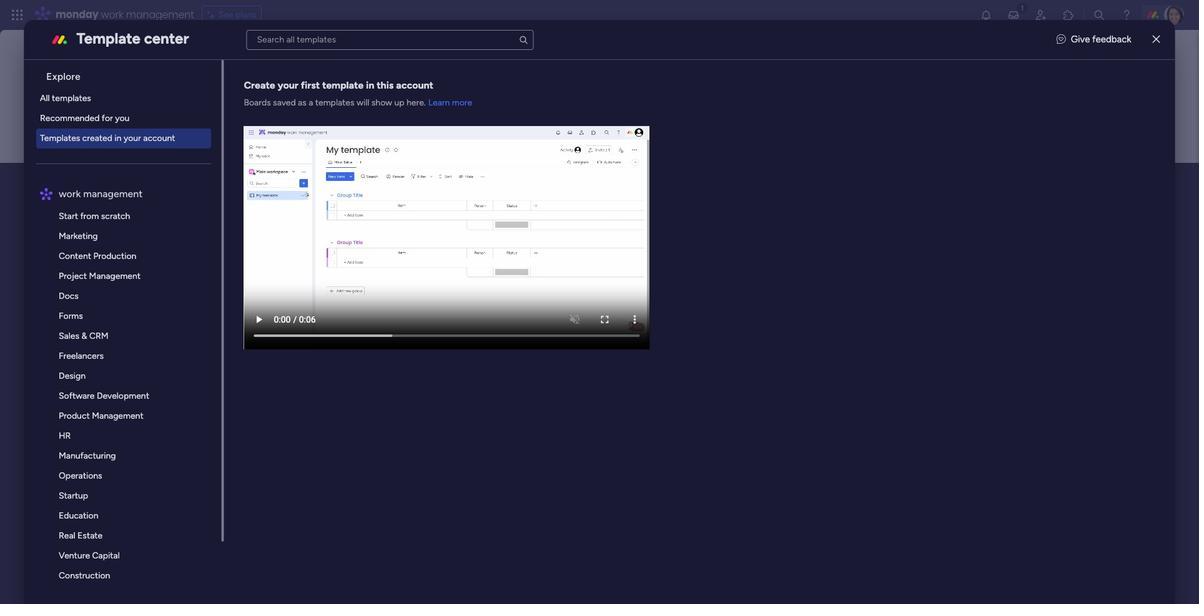 Task type: describe. For each thing, give the bounding box(es) containing it.
account inside create your first template in this account boards saved as a templates will show up here. learn more
[[396, 79, 434, 91]]

marketing
[[59, 231, 98, 242]]

your inside create your first template in this account boards saved as a templates will show up here. learn more
[[278, 79, 299, 91]]

operations
[[59, 471, 103, 482]]

start
[[59, 211, 78, 222]]

select product image
[[11, 9, 24, 21]]

this for workspace
[[177, 277, 195, 291]]

0 vertical spatial boards
[[104, 242, 135, 254]]

Search all templates search field
[[247, 30, 534, 50]]

learn
[[429, 97, 450, 108]]

inbox image
[[1008, 9, 1021, 21]]

created
[[83, 133, 113, 144]]

create
[[244, 79, 275, 91]]

forms
[[59, 311, 83, 322]]

templates inside explore "element"
[[52, 93, 91, 104]]

recent boards
[[70, 242, 135, 254]]

0 vertical spatial work
[[101, 7, 123, 22]]

management for product management
[[92, 411, 144, 422]]

manufacturing
[[59, 451, 116, 462]]

first
[[301, 79, 320, 91]]

all templates
[[40, 93, 91, 104]]

center
[[144, 29, 189, 47]]

see plans
[[219, 9, 256, 20]]

notifications image
[[981, 9, 993, 21]]

design
[[59, 371, 86, 382]]

see plans button
[[202, 6, 262, 24]]

learn more link
[[429, 97, 473, 108]]

workspace
[[198, 277, 252, 291]]

here.
[[407, 97, 426, 108]]

sales
[[59, 331, 80, 342]]

explore heading
[[37, 60, 222, 89]]

in inside explore "element"
[[115, 133, 122, 144]]

software development
[[59, 391, 150, 402]]

crm
[[90, 331, 109, 342]]

add for add
[[145, 198, 163, 209]]

1 image
[[1017, 1, 1029, 15]]

1 vertical spatial work
[[59, 188, 81, 200]]

docs
[[59, 291, 79, 302]]

real estate
[[59, 531, 103, 542]]

invite members image
[[1036, 9, 1048, 21]]

saved
[[273, 97, 296, 108]]

from for start
[[81, 211, 99, 222]]

software
[[59, 391, 95, 402]]

have
[[91, 277, 115, 291]]

v2 user feedback image
[[1057, 33, 1067, 47]]

from for add
[[100, 309, 122, 321]]

james peterson image
[[1165, 5, 1185, 25]]

management for project management
[[89, 271, 141, 282]]

1 vertical spatial boards
[[128, 277, 162, 291]]

templates inside create your first template in this account boards saved as a templates will show up here. learn more
[[315, 97, 355, 108]]

a
[[309, 97, 313, 108]]

description
[[208, 198, 252, 209]]

real
[[59, 531, 76, 542]]

in for template
[[366, 79, 375, 91]]

startup
[[59, 491, 88, 502]]

create your first template in this account boards saved as a templates will show up here. learn more
[[244, 79, 473, 108]]

hr
[[59, 431, 71, 442]]



Task type: vqa. For each thing, say whether or not it's contained in the screenshot.
Deadline field corresponding to Few tips to help you make the most of this template :)
no



Task type: locate. For each thing, give the bounding box(es) containing it.
explore element
[[37, 89, 222, 149]]

&
[[82, 331, 87, 342]]

templates up recommended
[[52, 93, 91, 104]]

1 horizontal spatial your
[[278, 79, 299, 91]]

in right 0
[[165, 277, 174, 291]]

account up new
[[144, 133, 176, 144]]

templates down you have 0 boards in this workspace
[[124, 309, 169, 321]]

1 vertical spatial this
[[177, 277, 195, 291]]

as
[[298, 97, 307, 108]]

management
[[89, 271, 141, 282], [92, 411, 144, 422]]

templates created in your account
[[40, 133, 176, 144]]

1 vertical spatial management
[[92, 411, 144, 422]]

work up start at the top left
[[59, 188, 81, 200]]

0 vertical spatial add
[[145, 198, 163, 209]]

add up "&"
[[79, 309, 98, 321]]

give
[[1072, 34, 1091, 45]]

from inside button
[[100, 309, 122, 321]]

templates
[[40, 133, 80, 144]]

start from scratch
[[59, 211, 131, 222]]

project
[[59, 271, 87, 282]]

in
[[366, 79, 375, 91], [115, 133, 122, 144], [165, 277, 174, 291]]

monday
[[56, 7, 98, 22]]

from up crm
[[100, 309, 122, 321]]

1 vertical spatial your
[[124, 133, 141, 144]]

management down the production
[[89, 271, 141, 282]]

add inside button
[[79, 309, 98, 321]]

capital
[[92, 551, 120, 562]]

work management templates element
[[37, 207, 222, 605]]

list box containing explore
[[29, 60, 224, 605]]

give feedback
[[1072, 34, 1132, 45]]

content production
[[59, 251, 137, 262]]

you
[[115, 113, 130, 124]]

template
[[77, 29, 141, 47]]

in up will
[[366, 79, 375, 91]]

will
[[357, 97, 370, 108]]

templates
[[52, 93, 91, 104], [315, 97, 355, 108], [124, 309, 169, 321]]

boards
[[104, 242, 135, 254], [128, 277, 162, 291]]

in for boards
[[165, 277, 174, 291]]

your
[[278, 79, 299, 91], [124, 133, 141, 144]]

None search field
[[247, 30, 534, 50]]

this
[[377, 79, 394, 91], [177, 277, 195, 291]]

explore
[[47, 71, 81, 82]]

0 horizontal spatial add
[[79, 309, 98, 321]]

search image
[[519, 35, 529, 45]]

1 vertical spatial add
[[79, 309, 98, 321]]

in inside create your first template in this account boards saved as a templates will show up here. learn more
[[366, 79, 375, 91]]

give feedback link
[[1057, 33, 1132, 47]]

apps image
[[1063, 9, 1076, 21]]

management up center
[[126, 7, 194, 22]]

product
[[59, 411, 90, 422]]

add from templates button
[[69, 303, 179, 328]]

boards down scratch
[[104, 242, 135, 254]]

0 horizontal spatial account
[[144, 133, 176, 144]]

this up show
[[377, 79, 394, 91]]

account up here.
[[396, 79, 434, 91]]

from inside work management templates element
[[81, 211, 99, 222]]

0 horizontal spatial work
[[59, 188, 81, 200]]

search everything image
[[1094, 9, 1106, 21]]

close image
[[1153, 35, 1161, 44]]

2 vertical spatial in
[[165, 277, 174, 291]]

content
[[59, 251, 92, 262]]

from
[[81, 211, 99, 222], [100, 309, 122, 321]]

your down you
[[124, 133, 141, 144]]

work up template
[[101, 7, 123, 22]]

1 vertical spatial in
[[115, 133, 122, 144]]

you have 0 boards in this workspace
[[69, 277, 252, 291]]

0 horizontal spatial your
[[124, 133, 141, 144]]

add
[[145, 198, 163, 209], [79, 309, 98, 321]]

construction
[[59, 571, 111, 582]]

more
[[452, 97, 473, 108]]

this left workspace
[[177, 277, 195, 291]]

1 vertical spatial account
[[144, 133, 176, 144]]

1 horizontal spatial from
[[100, 309, 122, 321]]

0 vertical spatial from
[[81, 211, 99, 222]]

template
[[322, 79, 364, 91]]

workspace
[[193, 167, 304, 196]]

freelancers
[[59, 351, 104, 362]]

management down development
[[92, 411, 144, 422]]

1 vertical spatial management
[[84, 188, 143, 200]]

you
[[69, 277, 88, 291]]

in down you
[[115, 133, 122, 144]]

0 vertical spatial your
[[278, 79, 299, 91]]

0
[[118, 277, 125, 291]]

recent
[[70, 242, 102, 254]]

work
[[101, 7, 123, 22], [59, 188, 81, 200]]

for
[[102, 113, 113, 124]]

1 horizontal spatial work
[[101, 7, 123, 22]]

add for add from templates
[[79, 309, 98, 321]]

your up saved
[[278, 79, 299, 91]]

0 vertical spatial account
[[396, 79, 434, 91]]

up
[[395, 97, 405, 108]]

education
[[59, 511, 99, 522]]

boards
[[244, 97, 271, 108]]

help image
[[1121, 9, 1134, 21]]

add down new
[[145, 198, 163, 209]]

development
[[97, 391, 150, 402]]

1 horizontal spatial this
[[377, 79, 394, 91]]

New Workspace field
[[143, 167, 1026, 196]]

new workspace
[[146, 167, 304, 196]]

sales & crm
[[59, 331, 109, 342]]

project management
[[59, 271, 141, 282]]

templates down template
[[315, 97, 355, 108]]

new
[[146, 167, 189, 196]]

1 horizontal spatial templates
[[124, 309, 169, 321]]

this inside create your first template in this account boards saved as a templates will show up here. learn more
[[377, 79, 394, 91]]

0 vertical spatial management
[[126, 7, 194, 22]]

recommended
[[40, 113, 100, 124]]

0 vertical spatial in
[[366, 79, 375, 91]]

management up scratch
[[84, 188, 143, 200]]

0 horizontal spatial templates
[[52, 93, 91, 104]]

0 vertical spatial management
[[89, 271, 141, 282]]

2 horizontal spatial templates
[[315, 97, 355, 108]]

venture
[[59, 551, 90, 562]]

1 horizontal spatial add
[[145, 198, 163, 209]]

feedback
[[1093, 34, 1132, 45]]

recommended for you
[[40, 113, 130, 124]]

2 horizontal spatial in
[[366, 79, 375, 91]]

your inside explore "element"
[[124, 133, 141, 144]]

product management
[[59, 411, 144, 422]]

template center
[[77, 29, 189, 47]]

add from templates
[[79, 309, 169, 321]]

estate
[[78, 531, 103, 542]]

0 horizontal spatial in
[[115, 133, 122, 144]]

this for account
[[377, 79, 394, 91]]

venture capital
[[59, 551, 120, 562]]

monday work management
[[56, 7, 194, 22]]

templates inside button
[[124, 309, 169, 321]]

scratch
[[101, 211, 131, 222]]

work management
[[59, 188, 143, 200]]

from right start at the top left
[[81, 211, 99, 222]]

management
[[126, 7, 194, 22], [84, 188, 143, 200]]

show
[[372, 97, 393, 108]]

see
[[219, 9, 234, 20]]

0 horizontal spatial this
[[177, 277, 195, 291]]

0 horizontal spatial from
[[81, 211, 99, 222]]

1 horizontal spatial in
[[165, 277, 174, 291]]

1 horizontal spatial account
[[396, 79, 434, 91]]

boards right 0
[[128, 277, 162, 291]]

0 vertical spatial this
[[377, 79, 394, 91]]

account
[[396, 79, 434, 91], [144, 133, 176, 144]]

plans
[[236, 9, 256, 20]]

list box
[[29, 60, 224, 605]]

permissions
[[207, 242, 260, 254]]

all
[[40, 93, 50, 104]]

account inside explore "element"
[[144, 133, 176, 144]]

1 vertical spatial from
[[100, 309, 122, 321]]

production
[[94, 251, 137, 262]]



